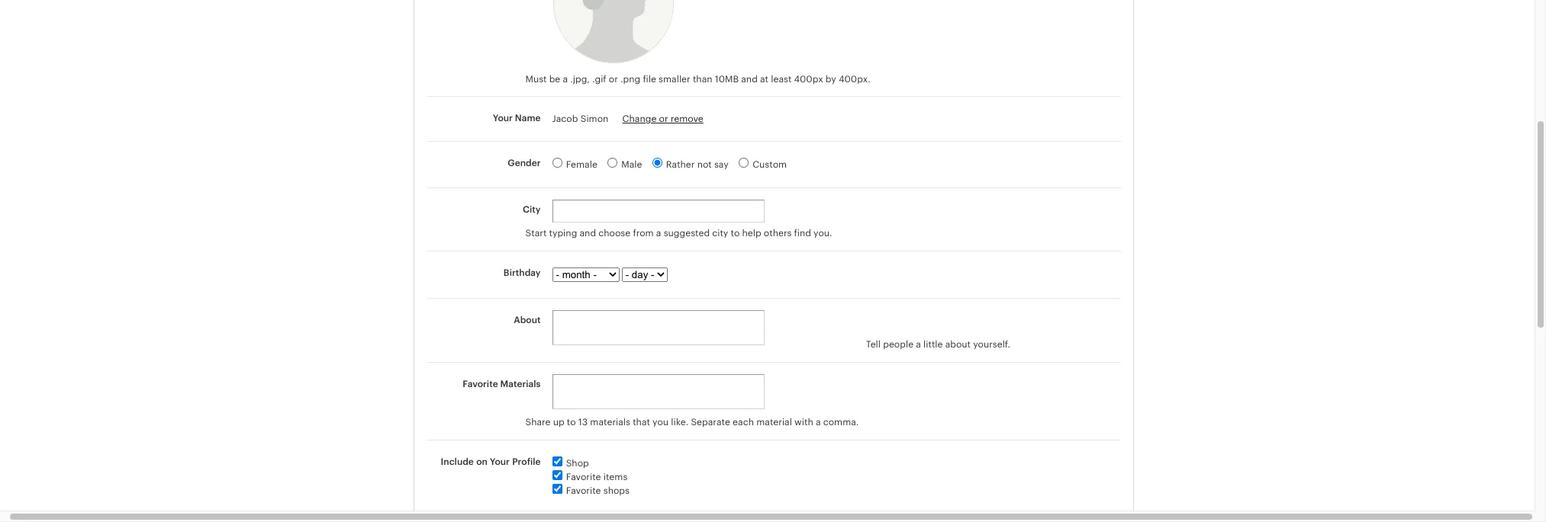Task type: locate. For each thing, give the bounding box(es) containing it.
13
[[578, 418, 588, 428]]

favorite down shop
[[566, 473, 601, 483]]

about
[[945, 339, 971, 350]]

0 vertical spatial and
[[741, 74, 758, 85]]

1 vertical spatial to
[[567, 418, 576, 428]]

1 vertical spatial favorite
[[566, 473, 601, 483]]

a right be
[[563, 74, 568, 85]]

or right .gif
[[609, 74, 618, 85]]

0 vertical spatial favorite
[[463, 379, 498, 390]]

1 horizontal spatial to
[[731, 228, 740, 239]]

your
[[493, 113, 513, 124]]

must be a .jpg, .gif or .png file smaller than 10mb and at least 400px by 400px.
[[525, 74, 870, 85]]

materials
[[500, 379, 541, 390]]

change
[[622, 114, 657, 124]]

About text field
[[552, 311, 764, 346]]

City text field
[[552, 200, 764, 223]]

or left remove
[[659, 114, 668, 124]]

favorite
[[463, 379, 498, 390], [566, 473, 601, 483], [566, 486, 601, 497]]

10mb
[[715, 74, 739, 85]]

0 horizontal spatial and
[[580, 228, 596, 239]]

0 vertical spatial to
[[731, 228, 740, 239]]

shop
[[566, 459, 589, 469]]

and left at
[[741, 74, 758, 85]]

to right the city on the left top
[[731, 228, 740, 239]]

Female radio
[[552, 158, 562, 168]]

1 vertical spatial or
[[659, 114, 668, 124]]

not
[[697, 159, 712, 170]]

Shop checkbox
[[552, 457, 562, 467]]

custom
[[753, 159, 787, 170]]

city
[[523, 205, 541, 215]]

favorite shops
[[566, 486, 630, 497]]

1 horizontal spatial or
[[659, 114, 668, 124]]

favorite down favorite items at the left
[[566, 486, 601, 497]]

that
[[633, 418, 650, 428]]

Favorite items checkbox
[[552, 471, 562, 481]]

favorite materials
[[463, 379, 541, 390]]

be
[[549, 74, 560, 85]]

or
[[609, 74, 618, 85], [659, 114, 668, 124]]

at
[[760, 74, 769, 85]]

favorite left materials
[[463, 379, 498, 390]]

and right typing
[[580, 228, 596, 239]]

to
[[731, 228, 740, 239], [567, 418, 576, 428]]

change or remove link
[[622, 114, 703, 124]]

typing
[[549, 228, 577, 239]]

to left 13 on the bottom of the page
[[567, 418, 576, 428]]

2 vertical spatial favorite
[[566, 486, 601, 497]]

favorite for favorite items
[[566, 473, 601, 483]]

gender
[[508, 158, 541, 169]]

choose
[[599, 228, 631, 239]]

your name group
[[426, 97, 1121, 141]]

rather
[[666, 159, 695, 170]]

400px
[[794, 74, 823, 85]]

Favorite shops checkbox
[[552, 485, 562, 495]]

tell people a little about yourself.
[[866, 339, 1010, 350]]

0 vertical spatial or
[[609, 74, 618, 85]]

material
[[756, 418, 792, 428]]

items
[[603, 473, 628, 483]]

than
[[693, 74, 712, 85]]

suggested
[[664, 228, 710, 239]]

start typing and choose from a suggested city to help others find you.
[[525, 228, 832, 239]]

a right from
[[656, 228, 661, 239]]

include on
[[441, 457, 488, 468]]

a
[[563, 74, 568, 85], [656, 228, 661, 239], [916, 339, 921, 350], [816, 418, 821, 428]]

and
[[741, 74, 758, 85], [580, 228, 596, 239]]

say
[[714, 159, 729, 170]]

Custom radio
[[739, 158, 749, 168]]

favorite items
[[566, 473, 628, 483]]

comma.
[[823, 418, 859, 428]]

help
[[742, 228, 761, 239]]

include on your profile group
[[426, 441, 1121, 510]]

share up to 13 materials that you like. separate each material with a comma.
[[525, 418, 859, 428]]

you
[[653, 418, 669, 428]]



Task type: describe. For each thing, give the bounding box(es) containing it.
0 horizontal spatial or
[[609, 74, 618, 85]]

Favorite Materials text field
[[552, 375, 764, 410]]

your profile
[[490, 457, 541, 468]]

favorite for favorite materials
[[463, 379, 498, 390]]

favorite for favorite shops
[[566, 486, 601, 497]]

birthday group
[[426, 252, 1121, 287]]

jacob simon image
[[553, 0, 673, 63]]

1 horizontal spatial and
[[741, 74, 758, 85]]

or inside your name group
[[659, 114, 668, 124]]

a right 'with'
[[816, 418, 821, 428]]

rather not say
[[666, 159, 729, 170]]

gender group
[[426, 142, 1121, 188]]

with
[[795, 418, 813, 428]]

change or remove
[[622, 114, 703, 124]]

must
[[525, 74, 547, 85]]

birthday
[[504, 268, 541, 279]]

female
[[566, 159, 597, 170]]

Rather not say radio
[[652, 158, 662, 168]]

1 vertical spatial and
[[580, 228, 596, 239]]

Male radio
[[607, 158, 617, 168]]

you.
[[814, 228, 832, 239]]

least
[[771, 74, 792, 85]]

shops
[[603, 486, 630, 497]]

share
[[525, 418, 551, 428]]

little
[[923, 339, 943, 350]]

others
[[764, 228, 792, 239]]

smaller
[[659, 74, 690, 85]]

separate
[[691, 418, 730, 428]]

jacob simon
[[552, 114, 611, 124]]

by
[[826, 74, 836, 85]]

include on your profile
[[441, 457, 541, 468]]

.jpg,
[[570, 74, 590, 85]]

up
[[553, 418, 564, 428]]

.gif
[[592, 74, 606, 85]]

file
[[643, 74, 656, 85]]

tell
[[866, 339, 881, 350]]

name
[[515, 113, 541, 124]]

a left little
[[916, 339, 921, 350]]

start
[[525, 228, 547, 239]]

your name
[[493, 113, 541, 124]]

0 horizontal spatial to
[[567, 418, 576, 428]]

male
[[621, 159, 642, 170]]

find
[[794, 228, 811, 239]]

from
[[633, 228, 654, 239]]

city
[[712, 228, 728, 239]]

remove
[[671, 114, 703, 124]]

like.
[[671, 418, 689, 428]]

yourself.
[[973, 339, 1010, 350]]

people
[[883, 339, 914, 350]]

materials
[[590, 418, 630, 428]]

400px.
[[839, 74, 870, 85]]

.png
[[620, 74, 640, 85]]

each
[[733, 418, 754, 428]]

about
[[514, 315, 541, 326]]



Task type: vqa. For each thing, say whether or not it's contained in the screenshot.
the top and
yes



